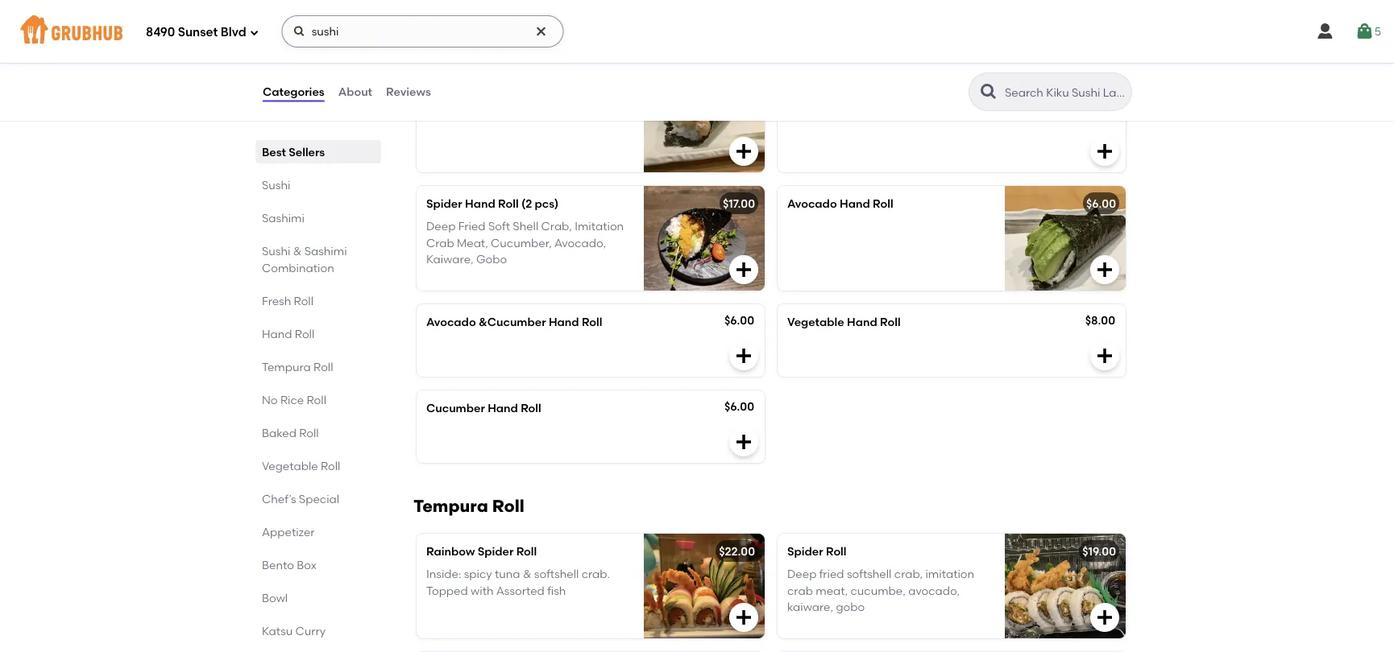 Task type: locate. For each thing, give the bounding box(es) containing it.
spider hand roll (2 pcs)
[[426, 197, 559, 211]]

0 vertical spatial avocado
[[787, 197, 837, 211]]

roll
[[537, 79, 557, 92], [498, 197, 519, 211], [873, 197, 893, 211], [294, 294, 313, 308], [582, 315, 602, 329], [880, 315, 901, 329], [295, 327, 314, 341], [314, 360, 333, 374], [307, 393, 326, 407], [521, 402, 541, 415], [299, 426, 319, 440], [321, 459, 340, 473], [492, 496, 524, 517], [516, 545, 537, 559], [826, 545, 847, 559]]

kaiware,
[[787, 601, 833, 614]]

best sellers tab
[[262, 143, 375, 160]]

softshell up cucumbe,
[[847, 568, 892, 582]]

avocado,
[[908, 584, 960, 598]]

0 vertical spatial sushi
[[262, 178, 290, 192]]

katsu
[[262, 625, 293, 638]]

vegetable for vegetable hand roll
[[787, 315, 844, 329]]

sushi for sushi & sashimi combination
[[262, 244, 290, 258]]

Search Kiku Sushi Larchmont search field
[[1003, 85, 1127, 100]]

rainbow spider roll
[[426, 545, 537, 559]]

softshell
[[534, 568, 579, 582], [847, 568, 892, 582]]

1 horizontal spatial vegetable
[[787, 315, 844, 329]]

0 vertical spatial sashimi
[[262, 211, 305, 225]]

no
[[262, 393, 278, 407]]

inside: spicy tuna & softshell crab. topped with assorted fish
[[426, 568, 610, 598]]

Search for food, convenience, alcohol... search field
[[282, 15, 564, 48]]

avocado hand roll
[[787, 197, 893, 211]]

tempura up "rainbow"
[[413, 496, 488, 517]]

& up assorted
[[523, 568, 531, 582]]

sashimi tab
[[262, 210, 375, 226]]

0 horizontal spatial vegetable
[[262, 459, 318, 473]]

avocado for avocado &cucumber hand roll
[[426, 315, 476, 329]]

spider
[[426, 197, 462, 211], [478, 545, 514, 559], [787, 545, 823, 559]]

no rice roll
[[262, 393, 326, 407]]

fresh roll tab
[[262, 293, 375, 309]]

imitation
[[575, 220, 624, 233]]

2 horizontal spatial spider
[[787, 545, 823, 559]]

hand inside hand roll tab
[[262, 327, 292, 341]]

0 horizontal spatial deep
[[426, 220, 456, 233]]

0 horizontal spatial softshell
[[534, 568, 579, 582]]

fish
[[547, 584, 566, 598]]

sashimi inside the sushi & sashimi combination
[[304, 244, 347, 258]]

1 horizontal spatial softshell
[[847, 568, 892, 582]]

2 sushi from the top
[[262, 244, 290, 258]]

spider for spider roll
[[787, 545, 823, 559]]

& inside the sushi & sashimi combination
[[293, 244, 302, 258]]

spider hand roll (2 pcs) image
[[644, 186, 765, 291]]

5 button
[[1355, 17, 1381, 46]]

softshell up fish
[[534, 568, 579, 582]]

about button
[[337, 63, 373, 121]]

sashimi inside tab
[[262, 211, 305, 225]]

1 vertical spatial sashimi
[[304, 244, 347, 258]]

gobo
[[476, 252, 507, 266]]

tuna
[[495, 568, 520, 582]]

tempura roll
[[262, 360, 333, 374], [413, 496, 524, 517]]

hand roll
[[262, 327, 314, 341]]

hand
[[504, 79, 534, 92], [465, 197, 495, 211], [840, 197, 870, 211], [549, 315, 579, 329], [847, 315, 877, 329], [262, 327, 292, 341], [488, 402, 518, 415]]

cucumber,
[[491, 236, 552, 250]]

tempura roll inside tab
[[262, 360, 333, 374]]

tempura
[[262, 360, 311, 374], [413, 496, 488, 517]]

1 vertical spatial tempura
[[413, 496, 488, 517]]

1 vertical spatial &
[[523, 568, 531, 582]]

avocado
[[787, 197, 837, 211], [426, 315, 476, 329]]

avocado right the '$17.00'
[[787, 197, 837, 211]]

inside:
[[426, 568, 461, 582]]

tempura roll tab
[[262, 359, 375, 376]]

softshell inside inside: spicy tuna & softshell crab. topped with assorted fish
[[534, 568, 579, 582]]

deep inside deep fried softshell crab, imitation crab meat, cucumbe, avocado, kaiware, gobo
[[787, 568, 817, 582]]

baked roll tab
[[262, 425, 375, 442]]

$6.00
[[1086, 197, 1116, 211], [724, 314, 754, 328], [724, 400, 754, 414]]

0 vertical spatial vegetable
[[787, 315, 844, 329]]

$8.00
[[1085, 314, 1115, 328]]

avocado hand roll image
[[1005, 186, 1126, 291]]

0 vertical spatial deep
[[426, 220, 456, 233]]

chef's special tab
[[262, 491, 375, 508]]

fresh roll
[[262, 294, 313, 308]]

crab
[[426, 236, 454, 250]]

reviews
[[386, 85, 431, 99]]

box
[[297, 558, 317, 572]]

sushi inside tab
[[262, 178, 290, 192]]

2 softshell from the left
[[847, 568, 892, 582]]

sushi & sashimi combination
[[262, 244, 347, 275]]

& up the combination
[[293, 244, 302, 258]]

vegetable hand roll
[[787, 315, 901, 329]]

sushi up the combination
[[262, 244, 290, 258]]

sushi
[[262, 178, 290, 192], [262, 244, 290, 258]]

1 vertical spatial $6.00
[[724, 314, 754, 328]]

1 horizontal spatial deep
[[787, 568, 817, 582]]

best sellers
[[262, 145, 325, 159]]

0 horizontal spatial spider
[[426, 197, 462, 211]]

chef's special
[[262, 492, 339, 506]]

1 softshell from the left
[[534, 568, 579, 582]]

fried
[[819, 568, 844, 582]]

cucumber hand roll
[[426, 402, 541, 415]]

vegetable
[[787, 315, 844, 329], [262, 459, 318, 473]]

0 horizontal spatial &
[[293, 244, 302, 258]]

sashimi up the sushi & sashimi combination
[[262, 211, 305, 225]]

1 horizontal spatial tempura
[[413, 496, 488, 517]]

svg image inside 5 button
[[1355, 22, 1374, 41]]

deep for deep fried softshell crab, imitation crab meat, cucumbe, avocado, kaiware, gobo
[[787, 568, 817, 582]]

baked roll
[[262, 426, 319, 440]]

5
[[1374, 24, 1381, 38]]

vegetable inside tab
[[262, 459, 318, 473]]

avocado left the &cucumber on the left of the page
[[426, 315, 476, 329]]

sushi down the best in the top left of the page
[[262, 178, 290, 192]]

0 vertical spatial tempura roll
[[262, 360, 333, 374]]

topped
[[426, 584, 468, 598]]

sushi inside the sushi & sashimi combination
[[262, 244, 290, 258]]

bento
[[262, 558, 294, 572]]

1 vertical spatial avocado
[[426, 315, 476, 329]]

1 vertical spatial deep
[[787, 568, 817, 582]]

sashimi up the combination
[[304, 244, 347, 258]]

fried
[[458, 220, 486, 233]]

gobo
[[836, 601, 865, 614]]

2 vertical spatial $6.00
[[724, 400, 754, 414]]

&
[[293, 244, 302, 258], [523, 568, 531, 582]]

deep
[[426, 220, 456, 233], [787, 568, 817, 582]]

sunset
[[178, 25, 218, 40]]

tempura roll up no rice roll at the bottom left
[[262, 360, 333, 374]]

0 horizontal spatial tempura
[[262, 360, 311, 374]]

scallop
[[459, 79, 501, 92]]

deep inside deep fried soft shell crab, imitation crab meat, cucumber, avocado, kaiware, gobo
[[426, 220, 456, 233]]

1 sushi from the top
[[262, 178, 290, 192]]

softshell inside deep fried softshell crab, imitation crab meat, cucumbe, avocado, kaiware, gobo
[[847, 568, 892, 582]]

0 vertical spatial tempura
[[262, 360, 311, 374]]

vegetable roll
[[262, 459, 340, 473]]

hand roll tab
[[262, 326, 375, 342]]

crab,
[[894, 568, 923, 582]]

1 horizontal spatial tempura roll
[[413, 496, 524, 517]]

1 vertical spatial vegetable
[[262, 459, 318, 473]]

$22.00
[[719, 545, 755, 559]]

1 horizontal spatial avocado
[[787, 197, 837, 211]]

1 horizontal spatial &
[[523, 568, 531, 582]]

shell
[[513, 220, 538, 233]]

rainbow
[[426, 545, 475, 559]]

0 horizontal spatial avocado
[[426, 315, 476, 329]]

tempura roll up rainbow spider roll
[[413, 496, 524, 517]]

0 horizontal spatial tempura roll
[[262, 360, 333, 374]]

main navigation navigation
[[0, 0, 1394, 63]]

svg image
[[535, 25, 548, 38], [250, 28, 259, 37], [1095, 260, 1114, 280], [734, 433, 753, 452]]

tempura down hand roll
[[262, 360, 311, 374]]

sellers
[[289, 145, 325, 159]]

1 vertical spatial sushi
[[262, 244, 290, 258]]

sashimi
[[262, 211, 305, 225], [304, 244, 347, 258]]

kaiware,
[[426, 252, 474, 266]]

hand inside spicy scallop hand roll button
[[504, 79, 534, 92]]

soft
[[488, 220, 510, 233]]

8490
[[146, 25, 175, 40]]

svg image
[[1316, 22, 1335, 41], [1355, 22, 1374, 41], [293, 25, 306, 38], [734, 142, 753, 161], [1095, 142, 1114, 161], [734, 260, 753, 280], [734, 346, 753, 366], [1095, 346, 1114, 366], [734, 608, 753, 628], [1095, 608, 1114, 628]]

best
[[262, 145, 286, 159]]

crab,
[[541, 220, 572, 233]]

0 vertical spatial &
[[293, 244, 302, 258]]

spicy scallop hand roll
[[426, 79, 557, 92]]



Task type: describe. For each thing, give the bounding box(es) containing it.
0 vertical spatial $6.00
[[1086, 197, 1116, 211]]

spider roll
[[787, 545, 847, 559]]

avocado,
[[554, 236, 606, 250]]

1 horizontal spatial spider
[[478, 545, 514, 559]]

fresh
[[262, 294, 291, 308]]

deep fried soft shell crab, imitation crab meat, cucumber, avocado, kaiware, gobo
[[426, 220, 624, 266]]

rice
[[280, 393, 304, 407]]

with
[[471, 584, 494, 598]]

categories button
[[262, 63, 325, 121]]

assorted
[[496, 584, 545, 598]]

bento box tab
[[262, 557, 375, 574]]

baked
[[262, 426, 296, 440]]

pcs)
[[535, 197, 559, 211]]

cucumbe,
[[851, 584, 906, 598]]

spicy scallop hand roll button
[[417, 68, 765, 172]]

spider for spider hand roll (2 pcs)
[[426, 197, 462, 211]]

&cucumber
[[479, 315, 546, 329]]

bowl
[[262, 591, 288, 605]]

meat,
[[457, 236, 488, 250]]

avocado &cucumber hand roll
[[426, 315, 602, 329]]

$9.00 button
[[778, 68, 1126, 172]]

spicy
[[426, 79, 457, 92]]

$9.00
[[1086, 77, 1115, 91]]

sushi & sashimi combination tab
[[262, 243, 375, 276]]

curry
[[295, 625, 326, 638]]

$19.00
[[1082, 545, 1116, 559]]

crab.
[[582, 568, 610, 582]]

$17.00
[[723, 197, 755, 211]]

roll inside button
[[537, 79, 557, 92]]

blvd
[[221, 25, 246, 40]]

spider roll image
[[1005, 534, 1126, 639]]

vegetable roll tab
[[262, 458, 375, 475]]

tempura inside tab
[[262, 360, 311, 374]]

search icon image
[[979, 82, 998, 102]]

bento box
[[262, 558, 317, 572]]

combination
[[262, 261, 334, 275]]

sushi tab
[[262, 176, 375, 193]]

categories
[[263, 85, 324, 99]]

1 vertical spatial tempura roll
[[413, 496, 524, 517]]

rainbow spider roll image
[[644, 534, 765, 639]]

about
[[338, 85, 372, 99]]

(2
[[521, 197, 532, 211]]

katsu curry
[[262, 625, 326, 638]]

avocado for avocado hand roll
[[787, 197, 837, 211]]

spicy scallop hand roll image
[[644, 68, 765, 172]]

reviews button
[[385, 63, 432, 121]]

appetizer tab
[[262, 524, 375, 541]]

8490 sunset blvd
[[146, 25, 246, 40]]

special
[[299, 492, 339, 506]]

imitation
[[925, 568, 974, 582]]

& inside inside: spicy tuna & softshell crab. topped with assorted fish
[[523, 568, 531, 582]]

$6.00 for avocado &cucumber hand roll
[[724, 314, 754, 328]]

meat,
[[816, 584, 848, 598]]

appetizer
[[262, 525, 315, 539]]

crab
[[787, 584, 813, 598]]

$6.00 for cucumber hand roll
[[724, 400, 754, 414]]

spicy
[[464, 568, 492, 582]]

no rice roll tab
[[262, 392, 375, 409]]

deep fried softshell crab, imitation crab meat, cucumbe, avocado, kaiware, gobo
[[787, 568, 974, 614]]

cucumber
[[426, 402, 485, 415]]

sushi for sushi
[[262, 178, 290, 192]]

deep for deep fried soft shell crab, imitation crab meat, cucumber, avocado, kaiware, gobo
[[426, 220, 456, 233]]

katsu curry tab
[[262, 623, 375, 640]]

chef's
[[262, 492, 296, 506]]

vegetable for vegetable roll
[[262, 459, 318, 473]]

bowl tab
[[262, 590, 375, 607]]



Task type: vqa. For each thing, say whether or not it's contained in the screenshot.
Reviews
yes



